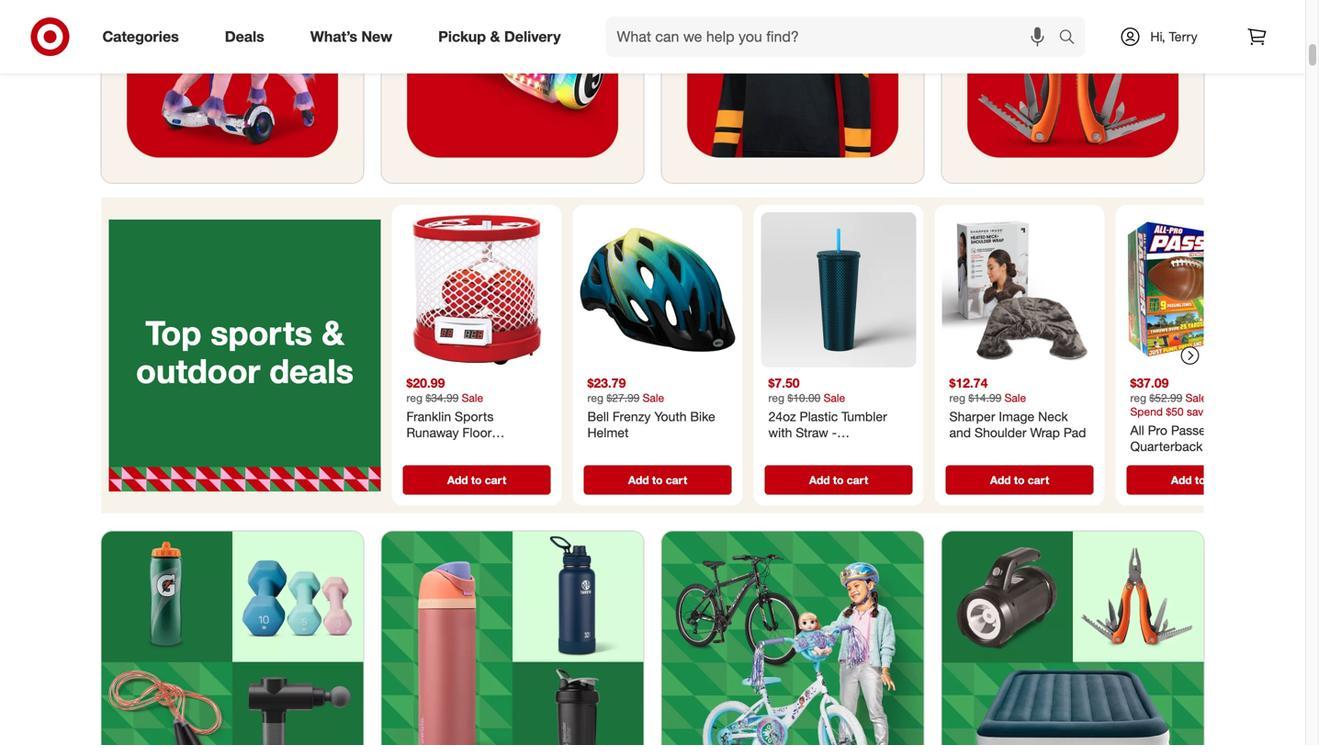 Task type: locate. For each thing, give the bounding box(es) containing it.
sale inside $20.99 reg $34.99 sale franklin sports runaway floor basketball
[[462, 391, 484, 405]]

2 add to cart from the left
[[628, 473, 688, 487]]

4 add to cart button from the left
[[946, 465, 1094, 495]]

sale up youth
[[643, 391, 665, 405]]

cart
[[485, 473, 507, 487], [666, 473, 688, 487], [847, 473, 869, 487], [1028, 473, 1050, 487], [1209, 473, 1231, 487]]

$12.74 reg $14.99 sale sharper image neck and shoulder wrap pad
[[950, 375, 1087, 440]]

to down youth
[[652, 473, 663, 487]]

1 add to cart from the left
[[447, 473, 507, 487]]

3 add to cart from the left
[[810, 473, 869, 487]]

to
[[471, 473, 482, 487], [652, 473, 663, 487], [833, 473, 844, 487], [1015, 473, 1025, 487], [1196, 473, 1206, 487]]

top sports & outdoor deals
[[136, 312, 354, 391]]

reg up bell
[[588, 391, 604, 405]]

add to cart button for basketball
[[403, 465, 551, 495]]

1 reg from the left
[[407, 391, 423, 405]]

1 add to cart button from the left
[[403, 465, 551, 495]]

sale inside $12.74 reg $14.99 sale sharper image neck and shoulder wrap pad
[[1005, 391, 1027, 405]]

0 horizontal spatial &
[[322, 312, 344, 353]]

sale up 'sports'
[[462, 391, 484, 405]]

to down the opalhouse™
[[833, 473, 844, 487]]

add down quarterback
[[1172, 473, 1193, 487]]

add to cart button
[[403, 465, 551, 495], [584, 465, 732, 495], [765, 465, 913, 495], [946, 465, 1094, 495], [1127, 465, 1275, 495]]

5 add to cart button from the left
[[1127, 465, 1275, 495]]

1 horizontal spatial &
[[490, 28, 500, 46]]

add for helmet
[[628, 473, 649, 487]]

to down all pro passer robotic quarterback
[[1196, 473, 1206, 487]]

sharper
[[950, 408, 996, 424]]

cart for basketball
[[485, 473, 507, 487]]

5 reg from the left
[[1131, 391, 1147, 405]]

categories
[[102, 28, 179, 46]]

reg up 24oz
[[769, 391, 785, 405]]

1 cart from the left
[[485, 473, 507, 487]]

$52.99
[[1150, 391, 1183, 405]]

1 vertical spatial &
[[322, 312, 344, 353]]

sale right $52.99
[[1186, 391, 1208, 405]]

reg for $23.79
[[588, 391, 604, 405]]

sale for image
[[1005, 391, 1027, 405]]

add down basketball
[[447, 473, 468, 487]]

add to cart for basketball
[[447, 473, 507, 487]]

tumbler
[[842, 408, 888, 424]]

plastic
[[800, 408, 838, 424]]

add to cart button down floor
[[403, 465, 551, 495]]

search button
[[1051, 17, 1095, 61]]

passer
[[1172, 422, 1211, 438]]

5 cart from the left
[[1209, 473, 1231, 487]]

to down floor
[[471, 473, 482, 487]]

reg inside $7.50 reg $10.00 sale 24oz plastic tumbler with straw - opalhouse™
[[769, 391, 785, 405]]

2 sale from the left
[[643, 391, 665, 405]]

and
[[950, 424, 972, 440]]

3 cart from the left
[[847, 473, 869, 487]]

&
[[490, 28, 500, 46], [322, 312, 344, 353]]

$14.99
[[969, 391, 1002, 405]]

sale
[[462, 391, 484, 405], [643, 391, 665, 405], [824, 391, 846, 405], [1005, 391, 1027, 405], [1186, 391, 1208, 405]]

2 to from the left
[[652, 473, 663, 487]]

4 cart from the left
[[1028, 473, 1050, 487]]

4 to from the left
[[1015, 473, 1025, 487]]

bell frenzy youth bike helmet image
[[580, 212, 736, 367]]

add to cart for shoulder
[[991, 473, 1050, 487]]

24oz
[[769, 408, 796, 424]]

cart down all pro passer robotic quarterback
[[1209, 473, 1231, 487]]

basketball
[[407, 440, 466, 457]]

4 sale from the left
[[1005, 391, 1027, 405]]

3 reg from the left
[[769, 391, 785, 405]]

5 to from the left
[[1196, 473, 1206, 487]]

sale inside $7.50 reg $10.00 sale 24oz plastic tumbler with straw - opalhouse™
[[824, 391, 846, 405]]

frenzy
[[613, 408, 651, 424]]

add to cart down youth
[[628, 473, 688, 487]]

pro
[[1148, 422, 1168, 438]]

cart down floor
[[485, 473, 507, 487]]

to for basketball
[[471, 473, 482, 487]]

1 sale from the left
[[462, 391, 484, 405]]

2 add to cart button from the left
[[584, 465, 732, 495]]

reg left $52.99
[[1131, 391, 1147, 405]]

add to cart down the shoulder
[[991, 473, 1050, 487]]

sharper image neck and shoulder wrap pad image
[[942, 212, 1098, 367]]

sale inside $37.09 reg $52.99 sale
[[1186, 391, 1208, 405]]

reg inside $12.74 reg $14.99 sale sharper image neck and shoulder wrap pad
[[950, 391, 966, 405]]

reg
[[407, 391, 423, 405], [588, 391, 604, 405], [769, 391, 785, 405], [950, 391, 966, 405], [1131, 391, 1147, 405]]

cart for shoulder
[[1028, 473, 1050, 487]]

add to cart button down the shoulder
[[946, 465, 1094, 495]]

image
[[999, 408, 1035, 424]]

add to cart button down all pro passer robotic quarterback
[[1127, 465, 1275, 495]]

1 add from the left
[[447, 473, 468, 487]]

sale inside $23.79 reg $27.99 sale bell frenzy youth bike helmet
[[643, 391, 665, 405]]

add down the helmet
[[628, 473, 649, 487]]

$23.79
[[588, 375, 626, 391]]

pickup & delivery link
[[423, 17, 584, 57]]

add to cart down all pro passer robotic quarterback
[[1172, 473, 1231, 487]]

cart down wrap
[[1028, 473, 1050, 487]]

sale up image
[[1005, 391, 1027, 405]]

add to cart down the opalhouse™
[[810, 473, 869, 487]]

top
[[145, 312, 201, 353]]

add
[[447, 473, 468, 487], [628, 473, 649, 487], [810, 473, 830, 487], [991, 473, 1011, 487], [1172, 473, 1193, 487]]

1 to from the left
[[471, 473, 482, 487]]

cart down tumbler
[[847, 473, 869, 487]]

add to cart button down youth
[[584, 465, 732, 495]]

reg inside $23.79 reg $27.99 sale bell frenzy youth bike helmet
[[588, 391, 604, 405]]

add to cart down floor
[[447, 473, 507, 487]]

2 cart from the left
[[666, 473, 688, 487]]

add down the shoulder
[[991, 473, 1011, 487]]

robotic
[[1214, 422, 1259, 438]]

terry
[[1170, 28, 1198, 45]]

reg inside $20.99 reg $34.99 sale franklin sports runaway floor basketball
[[407, 391, 423, 405]]

reg up sharper
[[950, 391, 966, 405]]

wrap
[[1031, 424, 1061, 440]]

& right pickup
[[490, 28, 500, 46]]

4 add from the left
[[991, 473, 1011, 487]]

5 add to cart from the left
[[1172, 473, 1231, 487]]

to down the shoulder
[[1015, 473, 1025, 487]]

carousel region
[[102, 197, 1286, 531]]

sale up the plastic
[[824, 391, 846, 405]]

sale for sports
[[462, 391, 484, 405]]

bike
[[691, 408, 716, 424]]

4 add to cart from the left
[[991, 473, 1050, 487]]

$10.00
[[788, 391, 821, 405]]

2 add from the left
[[628, 473, 649, 487]]

2 reg from the left
[[588, 391, 604, 405]]

reg up franklin
[[407, 391, 423, 405]]

3 add to cart button from the left
[[765, 465, 913, 495]]

categories link
[[87, 17, 202, 57]]

pickup
[[439, 28, 486, 46]]

add to cart button down the opalhouse™
[[765, 465, 913, 495]]

all pro passer robotic quarterback image
[[1124, 212, 1279, 367]]

hi, terry
[[1151, 28, 1198, 45]]

5 sale from the left
[[1186, 391, 1208, 405]]

& right sports
[[322, 312, 344, 353]]

3 sale from the left
[[824, 391, 846, 405]]

add to cart
[[447, 473, 507, 487], [628, 473, 688, 487], [810, 473, 869, 487], [991, 473, 1050, 487], [1172, 473, 1231, 487]]

to for helmet
[[652, 473, 663, 487]]

4 reg from the left
[[950, 391, 966, 405]]

3 to from the left
[[833, 473, 844, 487]]

add down the opalhouse™
[[810, 473, 830, 487]]

cart down youth
[[666, 473, 688, 487]]

$37.09 reg $52.99 sale
[[1131, 375, 1208, 405]]

3 add from the left
[[810, 473, 830, 487]]

bell
[[588, 408, 609, 424]]

$34.99
[[426, 391, 459, 405]]

hi,
[[1151, 28, 1166, 45]]



Task type: vqa. For each thing, say whether or not it's contained in the screenshot.


Task type: describe. For each thing, give the bounding box(es) containing it.
add to cart button for shoulder
[[946, 465, 1094, 495]]

$20.99
[[407, 375, 445, 391]]

new
[[362, 28, 393, 46]]

to for straw
[[833, 473, 844, 487]]

helmet
[[588, 424, 629, 440]]

search
[[1051, 29, 1095, 47]]

5 add from the left
[[1172, 473, 1193, 487]]

reg for $20.99
[[407, 391, 423, 405]]

franklin sports runaway floor basketball image
[[399, 212, 555, 367]]

deals
[[225, 28, 264, 46]]

reg inside $37.09 reg $52.99 sale
[[1131, 391, 1147, 405]]

pad
[[1064, 424, 1087, 440]]

add to cart button for helmet
[[584, 465, 732, 495]]

sports
[[455, 408, 494, 424]]

$23.79 reg $27.99 sale bell frenzy youth bike helmet
[[588, 375, 716, 440]]

$7.50
[[769, 375, 800, 391]]

0 vertical spatial &
[[490, 28, 500, 46]]

all pro passer robotic quarterback
[[1131, 422, 1259, 454]]

opalhouse™
[[769, 440, 838, 457]]

deals
[[269, 350, 354, 391]]

$37.09
[[1131, 375, 1169, 391]]

to for shoulder
[[1015, 473, 1025, 487]]

add for shoulder
[[991, 473, 1011, 487]]

what's new link
[[295, 17, 416, 57]]

24oz plastic tumbler with straw - opalhouse™ image
[[761, 212, 917, 367]]

What can we help you find? suggestions appear below search field
[[606, 17, 1064, 57]]

neck
[[1039, 408, 1069, 424]]

runaway
[[407, 424, 459, 440]]

add for straw
[[810, 473, 830, 487]]

-
[[832, 424, 837, 440]]

what's
[[310, 28, 357, 46]]

cart for straw
[[847, 473, 869, 487]]

add to cart for helmet
[[628, 473, 688, 487]]

$20.99 reg $34.99 sale franklin sports runaway floor basketball
[[407, 375, 494, 457]]

add for basketball
[[447, 473, 468, 487]]

cart for helmet
[[666, 473, 688, 487]]

deals link
[[209, 17, 287, 57]]

all
[[1131, 422, 1145, 438]]

sale for plastic
[[824, 391, 846, 405]]

floor
[[463, 424, 492, 440]]

quarterback
[[1131, 438, 1203, 454]]

delivery
[[504, 28, 561, 46]]

add to cart for straw
[[810, 473, 869, 487]]

what's new
[[310, 28, 393, 46]]

sports
[[211, 312, 313, 353]]

outdoor
[[136, 350, 260, 391]]

sale for frenzy
[[643, 391, 665, 405]]

pickup & delivery
[[439, 28, 561, 46]]

youth
[[655, 408, 687, 424]]

straw
[[796, 424, 829, 440]]

shoulder
[[975, 424, 1027, 440]]

reg for $7.50
[[769, 391, 785, 405]]

franklin
[[407, 408, 451, 424]]

with
[[769, 424, 793, 440]]

reg for $12.74
[[950, 391, 966, 405]]

$7.50 reg $10.00 sale 24oz plastic tumbler with straw - opalhouse™
[[769, 375, 888, 457]]

$27.99
[[607, 391, 640, 405]]

add to cart button for straw
[[765, 465, 913, 495]]

$12.74
[[950, 375, 988, 391]]

& inside top sports & outdoor deals
[[322, 312, 344, 353]]



